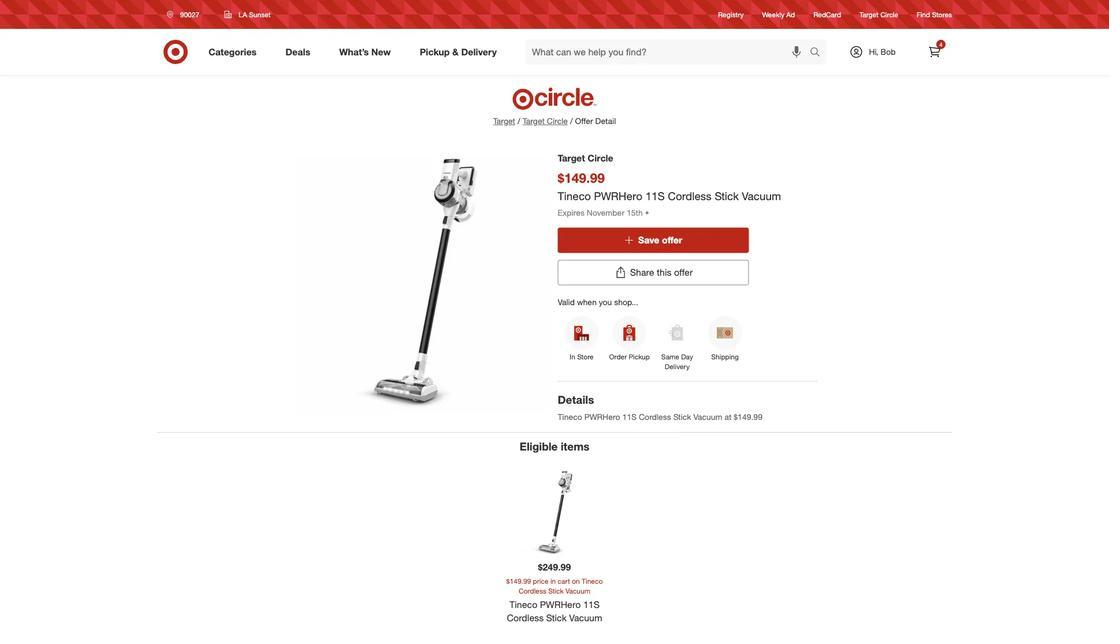 Task type: locate. For each thing, give the bounding box(es) containing it.
0 vertical spatial pwrhero
[[594, 189, 642, 203]]

90027 button
[[159, 4, 212, 25]]

0 horizontal spatial $149.99
[[506, 578, 531, 586]]

offer right this
[[674, 267, 693, 278]]

0 horizontal spatial 11s
[[583, 600, 600, 611]]

0 vertical spatial $149.99
[[558, 170, 605, 186]]

find
[[917, 10, 930, 19]]

1 vertical spatial 11s
[[622, 413, 637, 423]]

stores
[[932, 10, 952, 19]]

/ left offer
[[570, 116, 573, 126]]

search button
[[805, 39, 832, 67]]

0 horizontal spatial /
[[518, 116, 520, 126]]

circle down target circle logo
[[547, 116, 568, 126]]

2 vertical spatial pwrhero
[[540, 600, 581, 611]]

0 vertical spatial 11s
[[646, 189, 665, 203]]

pwrhero inside $149.99 tineco pwrhero 11s cordless stick vacuum expires november 15th •
[[594, 189, 642, 203]]

circle left find
[[880, 10, 898, 19]]

offer inside button
[[674, 267, 693, 278]]

valid
[[558, 297, 575, 307]]

save offer
[[638, 235, 682, 246]]

2 vertical spatial $149.99
[[506, 578, 531, 586]]

0 horizontal spatial pickup
[[420, 46, 450, 58]]

what's new link
[[329, 39, 405, 65]]

target circle link up hi, bob
[[860, 9, 898, 19]]

pwrhero for $149.99
[[594, 189, 642, 203]]

cart
[[558, 578, 570, 586]]

categories
[[209, 46, 257, 58]]

at
[[725, 413, 732, 423]]

/
[[518, 116, 520, 126], [570, 116, 573, 126]]

pwrhero inside $249.99 $149.99 price in cart on tineco cordless stick vacuum tineco pwrhero 11s cordless stick vacuum
[[540, 600, 581, 611]]

1 horizontal spatial delivery
[[665, 363, 690, 372]]

$149.99 up expires
[[558, 170, 605, 186]]

1 vertical spatial pickup
[[629, 353, 650, 362]]

share this offer
[[630, 267, 693, 278]]

pickup right order
[[629, 353, 650, 362]]

delivery right &
[[461, 46, 497, 58]]

/ right the target link
[[518, 116, 520, 126]]

la
[[239, 10, 247, 19]]

save offer button
[[558, 228, 749, 253]]

$149.99 left price
[[506, 578, 531, 586]]

pickup
[[420, 46, 450, 58], [629, 353, 650, 362]]

$149.99
[[558, 170, 605, 186], [734, 413, 762, 423], [506, 578, 531, 586]]

target circle logo image
[[511, 87, 598, 111]]

2 vertical spatial 11s
[[583, 600, 600, 611]]

details tineco pwrhero 11s cordless stick vacuum at $149.99
[[558, 394, 762, 423]]

2 horizontal spatial circle
[[880, 10, 898, 19]]

$149.99 inside $149.99 tineco pwrhero 11s cordless stick vacuum expires november 15th •
[[558, 170, 605, 186]]

0 vertical spatial target circle link
[[860, 9, 898, 19]]

target up hi,
[[860, 10, 879, 19]]

$149.99 right at
[[734, 413, 762, 423]]

la sunset
[[239, 10, 271, 19]]

pwrhero down details
[[584, 413, 620, 423]]

weekly
[[762, 10, 784, 19]]

you
[[599, 297, 612, 307]]

2 vertical spatial circle
[[588, 153, 613, 164]]

delivery inside same day delivery
[[665, 363, 690, 372]]

1 / from the left
[[518, 116, 520, 126]]

0 horizontal spatial delivery
[[461, 46, 497, 58]]

$249.99
[[538, 562, 571, 574]]

stick inside details tineco pwrhero 11s cordless stick vacuum at $149.99
[[673, 413, 691, 423]]

1 vertical spatial delivery
[[665, 363, 690, 372]]

11s
[[646, 189, 665, 203], [622, 413, 637, 423], [583, 600, 600, 611]]

deals link
[[276, 39, 325, 65]]

expires
[[558, 208, 585, 218]]

0 vertical spatial target circle
[[860, 10, 898, 19]]

delivery down "same"
[[665, 363, 690, 372]]

11s inside $149.99 tineco pwrhero 11s cordless stick vacuum expires november 15th •
[[646, 189, 665, 203]]

what's
[[339, 46, 369, 58]]

pwrhero
[[594, 189, 642, 203], [584, 413, 620, 423], [540, 600, 581, 611]]

tineco
[[558, 189, 591, 203], [558, 413, 582, 423], [582, 578, 603, 586], [509, 600, 537, 611]]

cordless
[[668, 189, 712, 203], [639, 413, 671, 423], [519, 587, 546, 596], [507, 613, 544, 624]]

target circle down offer
[[558, 153, 613, 164]]

in
[[550, 578, 556, 586]]

0 horizontal spatial circle
[[547, 116, 568, 126]]

0 vertical spatial offer
[[662, 235, 682, 246]]

pwrhero down cart
[[540, 600, 581, 611]]

delivery for &
[[461, 46, 497, 58]]

0 vertical spatial delivery
[[461, 46, 497, 58]]

1 vertical spatial offer
[[674, 267, 693, 278]]

pickup & delivery link
[[410, 39, 511, 65]]

1 vertical spatial target circle link
[[523, 116, 568, 127]]

pwrhero up 'november'
[[594, 189, 642, 203]]

target left 'target circle' button
[[493, 116, 515, 126]]

1 horizontal spatial $149.99
[[558, 170, 605, 186]]

1 vertical spatial pwrhero
[[584, 413, 620, 423]]

vacuum
[[742, 189, 781, 203], [693, 413, 722, 423], [566, 587, 590, 596], [569, 613, 602, 624]]

delivery
[[461, 46, 497, 58], [665, 363, 690, 372]]

15th
[[627, 208, 643, 218]]

2 horizontal spatial 11s
[[646, 189, 665, 203]]

1 vertical spatial target circle
[[558, 153, 613, 164]]

new
[[371, 46, 391, 58]]

pwrhero inside details tineco pwrhero 11s cordless stick vacuum at $149.99
[[584, 413, 620, 423]]

circle down the detail
[[588, 153, 613, 164]]

tineco up expires
[[558, 189, 591, 203]]

offer
[[662, 235, 682, 246], [674, 267, 693, 278]]

ad
[[786, 10, 795, 19]]

order
[[609, 353, 627, 362]]

1 vertical spatial circle
[[547, 116, 568, 126]]

1 horizontal spatial 11s
[[622, 413, 637, 423]]

tineco down details
[[558, 413, 582, 423]]

offer right save
[[662, 235, 682, 246]]

target circle
[[860, 10, 898, 19], [558, 153, 613, 164]]

detail
[[595, 116, 616, 126]]

target / target circle / offer detail
[[493, 116, 616, 126]]

pickup left &
[[420, 46, 450, 58]]

weekly ad
[[762, 10, 795, 19]]

1 horizontal spatial target circle
[[860, 10, 898, 19]]

1 vertical spatial $149.99
[[734, 413, 762, 423]]

target circle link
[[860, 9, 898, 19], [523, 116, 568, 127]]

2 horizontal spatial $149.99
[[734, 413, 762, 423]]

target circle up hi, bob
[[860, 10, 898, 19]]

1 horizontal spatial pickup
[[629, 353, 650, 362]]

valid when you shop...
[[558, 297, 638, 307]]

1 horizontal spatial circle
[[588, 153, 613, 164]]

target inside "link"
[[860, 10, 879, 19]]

1 horizontal spatial /
[[570, 116, 573, 126]]

$149.99 inside details tineco pwrhero 11s cordless stick vacuum at $149.99
[[734, 413, 762, 423]]

save
[[638, 235, 659, 246]]

circle
[[880, 10, 898, 19], [547, 116, 568, 126], [588, 153, 613, 164]]

11s inside details tineco pwrhero 11s cordless stick vacuum at $149.99
[[622, 413, 637, 423]]

target
[[860, 10, 879, 19], [493, 116, 515, 126], [523, 116, 545, 126], [558, 153, 585, 164]]

registry
[[718, 10, 744, 19]]

in
[[570, 353, 575, 362]]

target circle link down target circle logo
[[523, 116, 568, 127]]

order pickup
[[609, 353, 650, 362]]

$249.99 $149.99 price in cart on tineco cordless stick vacuum tineco pwrhero 11s cordless stick vacuum
[[506, 562, 603, 624]]

find stores link
[[917, 9, 952, 19]]

stick
[[715, 189, 739, 203], [673, 413, 691, 423], [548, 587, 564, 596], [546, 613, 567, 624]]



Task type: describe. For each thing, give the bounding box(es) containing it.
what's new
[[339, 46, 391, 58]]

find stores
[[917, 10, 952, 19]]

11s for details
[[622, 413, 637, 423]]

shipping
[[711, 353, 739, 362]]

sunset
[[249, 10, 271, 19]]

registry link
[[718, 9, 744, 19]]

0 vertical spatial circle
[[880, 10, 898, 19]]

eligible
[[520, 440, 558, 454]]

pwrhero for details
[[584, 413, 620, 423]]

$149.99 tineco pwrhero 11s cordless stick vacuum expires november 15th •
[[558, 170, 781, 218]]

offer inside button
[[662, 235, 682, 246]]

same
[[661, 353, 679, 362]]

cordless inside $149.99 tineco pwrhero 11s cordless stick vacuum expires november 15th •
[[668, 189, 712, 203]]

in store
[[570, 353, 594, 362]]

redcard
[[813, 10, 841, 19]]

What can we help you find? suggestions appear below search field
[[525, 39, 813, 65]]

0 vertical spatial pickup
[[420, 46, 450, 58]]

target link
[[493, 116, 515, 126]]

shop...
[[614, 297, 638, 307]]

eligible items
[[520, 440, 589, 454]]

price
[[533, 578, 549, 586]]

same day delivery
[[661, 353, 693, 372]]

2 / from the left
[[570, 116, 573, 126]]

tineco inside details tineco pwrhero 11s cordless stick vacuum at $149.99
[[558, 413, 582, 423]]

target down offer
[[558, 153, 585, 164]]

hi, bob
[[869, 47, 896, 57]]

hi,
[[869, 47, 878, 57]]

0 horizontal spatial target circle
[[558, 153, 613, 164]]

tineco inside $149.99 tineco pwrhero 11s cordless stick vacuum expires november 15th •
[[558, 189, 591, 203]]

11s inside $249.99 $149.99 price in cart on tineco cordless stick vacuum tineco pwrhero 11s cordless stick vacuum
[[583, 600, 600, 611]]

deals
[[285, 46, 310, 58]]

delivery for day
[[665, 363, 690, 372]]

items
[[561, 440, 589, 454]]

pickup & delivery
[[420, 46, 497, 58]]

share this offer button
[[558, 260, 749, 286]]

la sunset button
[[217, 4, 282, 25]]

offer
[[575, 116, 593, 126]]

vacuum inside $149.99 tineco pwrhero 11s cordless stick vacuum expires november 15th •
[[742, 189, 781, 203]]

4
[[939, 41, 943, 48]]

share
[[630, 267, 654, 278]]

tineco right on
[[582, 578, 603, 586]]

details
[[558, 394, 594, 407]]

day
[[681, 353, 693, 362]]

target circle button
[[523, 116, 568, 127]]

categories link
[[199, 39, 271, 65]]

•
[[645, 208, 649, 218]]

bob
[[881, 47, 896, 57]]

store
[[577, 353, 594, 362]]

1 horizontal spatial target circle link
[[860, 9, 898, 19]]

redcard link
[[813, 9, 841, 19]]

on
[[572, 578, 580, 586]]

search
[[805, 47, 832, 59]]

$149.99 inside $249.99 $149.99 price in cart on tineco cordless stick vacuum tineco pwrhero 11s cordless stick vacuum
[[506, 578, 531, 586]]

4 link
[[922, 39, 947, 65]]

weekly ad link
[[762, 9, 795, 19]]

cordless inside details tineco pwrhero 11s cordless stick vacuum at $149.99
[[639, 413, 671, 423]]

stick inside $149.99 tineco pwrhero 11s cordless stick vacuum expires november 15th •
[[715, 189, 739, 203]]

tineco down price
[[509, 600, 537, 611]]

vacuum inside details tineco pwrhero 11s cordless stick vacuum at $149.99
[[693, 413, 722, 423]]

&
[[452, 46, 459, 58]]

0 horizontal spatial target circle link
[[523, 116, 568, 127]]

this
[[657, 267, 672, 278]]

90027
[[180, 10, 199, 19]]

target right the target link
[[523, 116, 545, 126]]

when
[[577, 297, 597, 307]]

11s for $149.99
[[646, 189, 665, 203]]

november
[[587, 208, 625, 218]]



Task type: vqa. For each thing, say whether or not it's contained in the screenshot.
'Love' IMAGE
no



